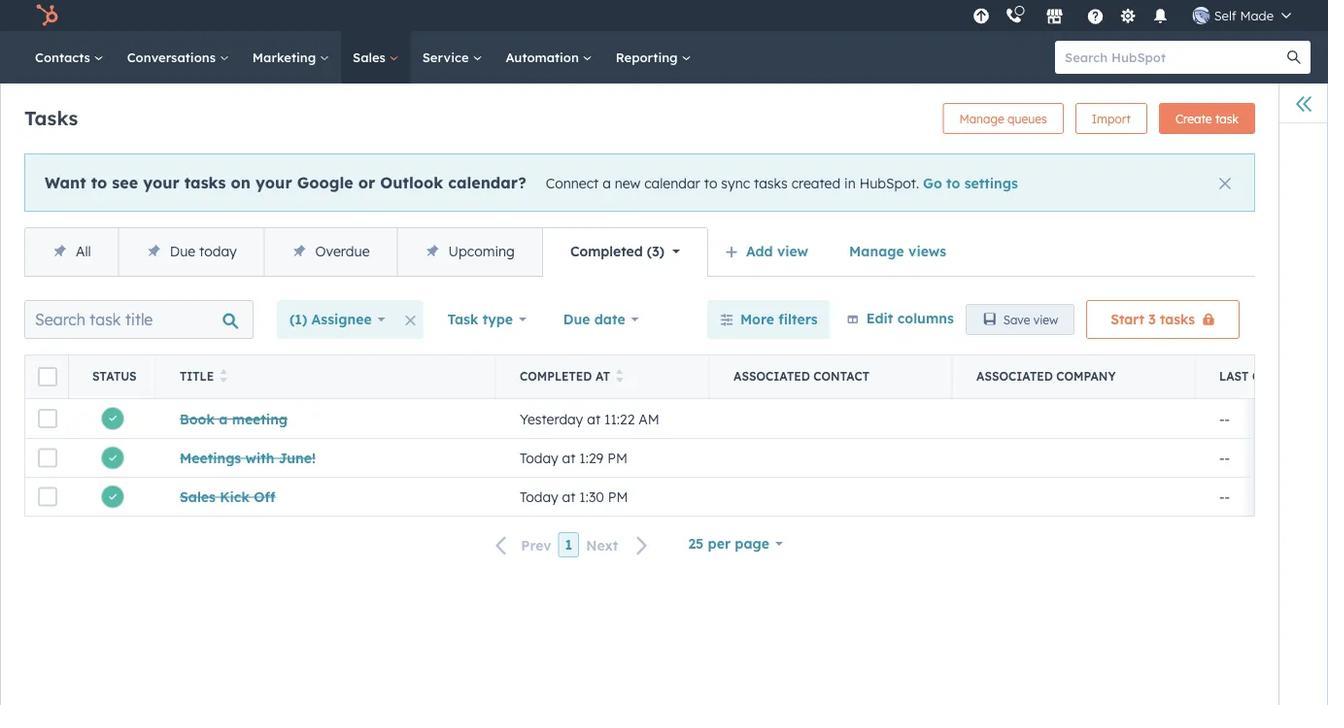 Task type: vqa. For each thing, say whether or not it's contained in the screenshot.


Task type: describe. For each thing, give the bounding box(es) containing it.
off
[[254, 488, 275, 506]]

a for connect
[[603, 174, 611, 191]]

want
[[45, 172, 86, 192]]

manage views
[[849, 243, 946, 260]]

company
[[1057, 369, 1116, 384]]

task
[[447, 311, 478, 328]]

add view button
[[712, 232, 825, 271]]

press to sort. element for title
[[220, 369, 227, 385]]

sync
[[721, 174, 750, 191]]

hubspot.
[[860, 174, 919, 191]]

sales for sales
[[353, 49, 389, 65]]

task status: completed image for book
[[109, 415, 117, 423]]

am
[[639, 410, 659, 427]]

marketing
[[252, 49, 320, 65]]

start
[[1111, 311, 1145, 328]]

per
[[708, 535, 731, 552]]

-- for yesterday at 11:22 am
[[1219, 410, 1230, 427]]

help image
[[1087, 9, 1104, 26]]

self made menu
[[967, 0, 1305, 31]]

Search task title search field
[[24, 300, 254, 339]]

sales link
[[341, 31, 411, 84]]

-- for today at 1:29 pm
[[1219, 450, 1230, 467]]

overdue
[[315, 243, 370, 260]]

import
[[1092, 111, 1131, 126]]

edit columns
[[866, 310, 954, 327]]

last
[[1219, 369, 1249, 384]]

add
[[746, 243, 773, 260]]

create task
[[1176, 111, 1239, 126]]

0 horizontal spatial tasks
[[184, 172, 226, 192]]

notifications image
[[1152, 9, 1170, 26]]

press to sort. image
[[220, 369, 227, 383]]

3 inside button
[[1149, 311, 1156, 328]]

due date
[[563, 311, 625, 328]]

marketing link
[[241, 31, 341, 84]]

1 button
[[558, 533, 579, 558]]

sales kick off
[[180, 488, 275, 506]]

service link
[[411, 31, 494, 84]]

automation link
[[494, 31, 604, 84]]

1:30
[[579, 488, 604, 506]]

tasks inside button
[[1160, 311, 1195, 328]]

more filters link
[[707, 300, 830, 339]]

press to sort. element for completed at
[[616, 369, 623, 385]]

save
[[1003, 312, 1030, 327]]

title
[[180, 369, 214, 384]]

view for save view
[[1034, 312, 1058, 327]]

due date button
[[551, 300, 651, 339]]

contacted
[[1252, 369, 1324, 384]]

calendar?
[[448, 172, 526, 192]]

due today
[[170, 243, 237, 260]]

)
[[660, 243, 665, 260]]

automation
[[506, 49, 583, 65]]

due for due date
[[563, 311, 590, 328]]

25 per page button
[[676, 525, 796, 564]]

want to see your tasks on your google or outlook calendar? alert
[[24, 154, 1255, 212]]

conversations
[[127, 49, 219, 65]]

created
[[792, 174, 841, 191]]

outlook
[[380, 172, 443, 192]]

status
[[92, 369, 137, 384]]

sales kick off button
[[180, 488, 275, 506]]

upcoming
[[449, 243, 515, 260]]

today at 1:29 pm
[[520, 450, 628, 467]]

contacts link
[[23, 31, 115, 84]]

Search HubSpot search field
[[1055, 41, 1293, 74]]

1 your from the left
[[143, 172, 179, 192]]

at for 1:30
[[562, 488, 576, 506]]

made
[[1240, 7, 1274, 23]]

kick
[[220, 488, 250, 506]]

next
[[586, 537, 618, 554]]

1 horizontal spatial to
[[704, 174, 717, 191]]

page
[[735, 535, 770, 552]]

navigation containing all
[[24, 227, 708, 277]]

manage queues
[[959, 111, 1047, 126]]

self made
[[1214, 7, 1274, 23]]

(1) assignee
[[290, 311, 372, 328]]

prev
[[521, 537, 552, 554]]

close image
[[1219, 178, 1231, 189]]

queues
[[1008, 111, 1047, 126]]

today for today at 1:29 pm
[[520, 450, 558, 467]]

associated company
[[977, 369, 1116, 384]]

ruby anderson image
[[1193, 7, 1210, 24]]

pm for today at 1:30 pm
[[608, 488, 628, 506]]

filters
[[779, 311, 818, 328]]

search button
[[1278, 41, 1311, 74]]

-- for today at 1:30 pm
[[1219, 488, 1230, 506]]

type
[[483, 311, 513, 328]]

self
[[1214, 7, 1237, 23]]

date
[[594, 311, 625, 328]]

task status: completed image for meetings
[[109, 455, 117, 463]]

book a meeting button
[[180, 410, 288, 427]]

yesterday at 11:22 am
[[520, 410, 659, 427]]

add view
[[746, 243, 809, 260]]

associated for associated company
[[977, 369, 1053, 384]]

save view button
[[966, 304, 1075, 335]]

completed at
[[520, 369, 610, 384]]

contact
[[814, 369, 870, 384]]

meetings
[[180, 450, 241, 467]]

associated contact
[[734, 369, 870, 384]]

google
[[297, 172, 353, 192]]

settings
[[965, 174, 1018, 191]]



Task type: locate. For each thing, give the bounding box(es) containing it.
conversations link
[[115, 31, 241, 84]]

1 vertical spatial manage
[[849, 243, 904, 260]]

1 horizontal spatial tasks
[[754, 174, 788, 191]]

press to sort. element right "title"
[[220, 369, 227, 385]]

2 horizontal spatial tasks
[[1160, 311, 1195, 328]]

1 vertical spatial task status: completed image
[[109, 455, 117, 463]]

view inside button
[[1034, 312, 1058, 327]]

settings image
[[1120, 8, 1137, 26]]

1 vertical spatial view
[[1034, 312, 1058, 327]]

completed inside navigation
[[570, 243, 643, 260]]

view right save
[[1034, 312, 1058, 327]]

0 vertical spatial due
[[170, 243, 195, 260]]

create
[[1176, 111, 1212, 126]]

all
[[76, 243, 91, 260]]

0 horizontal spatial a
[[219, 410, 228, 427]]

0 horizontal spatial to
[[91, 172, 107, 192]]

a inside 'alert'
[[603, 174, 611, 191]]

more
[[740, 311, 774, 328]]

task status: completed image
[[109, 415, 117, 423], [109, 455, 117, 463], [109, 494, 117, 501]]

new
[[615, 174, 641, 191]]

--
[[1219, 410, 1230, 427], [1219, 450, 1230, 467], [1219, 488, 1230, 506]]

2 associated from the left
[[977, 369, 1053, 384]]

0 vertical spatial view
[[777, 243, 809, 260]]

1 horizontal spatial view
[[1034, 312, 1058, 327]]

sales for sales kick off
[[180, 488, 216, 506]]

0 vertical spatial today
[[520, 450, 558, 467]]

task status: completed image for sales
[[109, 494, 117, 501]]

today down yesterday
[[520, 450, 558, 467]]

1 pm from the top
[[608, 450, 628, 467]]

with
[[245, 450, 274, 467]]

0 horizontal spatial your
[[143, 172, 179, 192]]

0 horizontal spatial manage
[[849, 243, 904, 260]]

import link
[[1075, 103, 1147, 134]]

manage for manage queues
[[959, 111, 1004, 126]]

press to sort. image
[[616, 369, 623, 383]]

pm for today at 1:29 pm
[[608, 450, 628, 467]]

(1) assignee button
[[277, 300, 398, 339]]

1 vertical spatial today
[[520, 488, 558, 506]]

completed for completed at
[[520, 369, 592, 384]]

pm right the 1:30
[[608, 488, 628, 506]]

2 pm from the top
[[608, 488, 628, 506]]

today for today at 1:30 pm
[[520, 488, 558, 506]]

create task link
[[1159, 103, 1255, 134]]

see
[[112, 172, 138, 192]]

completed up yesterday
[[520, 369, 592, 384]]

manage left queues
[[959, 111, 1004, 126]]

to right 'go'
[[946, 174, 960, 191]]

meetings with june!
[[180, 450, 316, 467]]

0 horizontal spatial press to sort. element
[[220, 369, 227, 385]]

1:29
[[579, 450, 604, 467]]

0 horizontal spatial 3
[[652, 243, 660, 260]]

manage queues link
[[943, 103, 1064, 134]]

prev button
[[484, 533, 558, 558]]

columns
[[897, 310, 954, 327]]

at for 1:29
[[562, 450, 576, 467]]

1 vertical spatial a
[[219, 410, 228, 427]]

0 vertical spatial task status: completed image
[[109, 415, 117, 423]]

overdue link
[[264, 228, 397, 276]]

a for book
[[219, 410, 228, 427]]

today up prev
[[520, 488, 558, 506]]

sales left service
[[353, 49, 389, 65]]

notifications button
[[1144, 0, 1177, 31]]

help button
[[1079, 0, 1112, 31]]

at
[[596, 369, 610, 384], [587, 410, 601, 427], [562, 450, 576, 467], [562, 488, 576, 506]]

tasks
[[24, 105, 78, 130]]

completed
[[570, 243, 643, 260], [520, 369, 592, 384]]

2 today from the top
[[520, 488, 558, 506]]

0 vertical spatial manage
[[959, 111, 1004, 126]]

upcoming link
[[397, 228, 542, 276]]

june!
[[279, 450, 316, 467]]

1 associated from the left
[[734, 369, 810, 384]]

navigation
[[24, 227, 708, 277]]

start 3 tasks button
[[1086, 300, 1240, 339]]

associated down save
[[977, 369, 1053, 384]]

due left today
[[170, 243, 195, 260]]

2 vertical spatial task status: completed image
[[109, 494, 117, 501]]

upgrade link
[[969, 5, 994, 26]]

1 horizontal spatial 3
[[1149, 311, 1156, 328]]

1 horizontal spatial due
[[563, 311, 590, 328]]

associated contact column header
[[710, 356, 953, 398]]

tasks banner
[[24, 97, 1255, 134]]

at left press to sort. icon
[[596, 369, 610, 384]]

completed left the (
[[570, 243, 643, 260]]

at left 1:29
[[562, 450, 576, 467]]

at left the 1:30
[[562, 488, 576, 506]]

2 -- from the top
[[1219, 450, 1230, 467]]

25
[[688, 535, 704, 552]]

associated company column header
[[953, 356, 1196, 398]]

associated for associated contact
[[734, 369, 810, 384]]

book
[[180, 410, 215, 427]]

pagination navigation
[[484, 532, 660, 558]]

-
[[1219, 410, 1225, 427], [1225, 410, 1230, 427], [1219, 450, 1225, 467], [1225, 450, 1230, 467], [1219, 488, 1225, 506], [1225, 488, 1230, 506]]

manage left views
[[849, 243, 904, 260]]

press to sort. element up 11:22 on the left of page
[[616, 369, 623, 385]]

your right on
[[256, 172, 292, 192]]

due inside popup button
[[563, 311, 590, 328]]

manage inside tasks banner
[[959, 111, 1004, 126]]

today
[[199, 243, 237, 260]]

(
[[647, 243, 652, 260]]

to left 'sync'
[[704, 174, 717, 191]]

all link
[[25, 228, 118, 276]]

3 task status: completed image from the top
[[109, 494, 117, 501]]

at for 11:22
[[587, 410, 601, 427]]

0 vertical spatial 3
[[652, 243, 660, 260]]

today
[[520, 450, 558, 467], [520, 488, 558, 506]]

pm right 1:29
[[608, 450, 628, 467]]

3 down calendar at the top
[[652, 243, 660, 260]]

0 vertical spatial a
[[603, 174, 611, 191]]

tasks right the "start"
[[1160, 311, 1195, 328]]

1 horizontal spatial manage
[[959, 111, 1004, 126]]

1 vertical spatial completed
[[520, 369, 592, 384]]

1 horizontal spatial sales
[[353, 49, 389, 65]]

associated
[[734, 369, 810, 384], [977, 369, 1053, 384]]

due today link
[[118, 228, 264, 276]]

status column header
[[69, 356, 156, 398]]

go to settings link
[[923, 174, 1018, 191]]

0 horizontal spatial due
[[170, 243, 195, 260]]

0 horizontal spatial view
[[777, 243, 809, 260]]

1
[[565, 537, 572, 554]]

task
[[1215, 111, 1239, 126]]

3 -- from the top
[[1219, 488, 1230, 506]]

due left date
[[563, 311, 590, 328]]

tasks right 'sync'
[[754, 174, 788, 191]]

reporting
[[616, 49, 682, 65]]

manage views link
[[837, 232, 959, 271]]

1 horizontal spatial a
[[603, 174, 611, 191]]

view inside popup button
[[777, 243, 809, 260]]

view
[[777, 243, 809, 260], [1034, 312, 1058, 327]]

marketplaces image
[[1046, 9, 1064, 26]]

2 task status: completed image from the top
[[109, 455, 117, 463]]

yesterday
[[520, 410, 583, 427]]

completed for completed ( 3 )
[[570, 243, 643, 260]]

1 press to sort. element from the left
[[220, 369, 227, 385]]

2 your from the left
[[256, 172, 292, 192]]

tasks left on
[[184, 172, 226, 192]]

2 horizontal spatial to
[[946, 174, 960, 191]]

1 vertical spatial 3
[[1149, 311, 1156, 328]]

1 today from the top
[[520, 450, 558, 467]]

view right add
[[777, 243, 809, 260]]

go
[[923, 174, 942, 191]]

0 vertical spatial sales
[[353, 49, 389, 65]]

manage for manage views
[[849, 243, 904, 260]]

marketplaces button
[[1035, 0, 1075, 31]]

edit columns button
[[846, 307, 954, 331]]

1 horizontal spatial your
[[256, 172, 292, 192]]

press to sort. element
[[220, 369, 227, 385], [616, 369, 623, 385]]

to left see
[[91, 172, 107, 192]]

0 vertical spatial pm
[[608, 450, 628, 467]]

want to see your tasks on your google or outlook calendar?
[[45, 172, 526, 192]]

associated down more filters link
[[734, 369, 810, 384]]

1 horizontal spatial associated
[[977, 369, 1053, 384]]

0 horizontal spatial associated
[[734, 369, 810, 384]]

connect
[[546, 174, 599, 191]]

on
[[231, 172, 251, 192]]

3
[[652, 243, 660, 260], [1149, 311, 1156, 328]]

task type button
[[435, 300, 539, 339]]

today at 1:30 pm
[[520, 488, 628, 506]]

calendar
[[644, 174, 700, 191]]

2 vertical spatial --
[[1219, 488, 1230, 506]]

sales left 'kick'
[[180, 488, 216, 506]]

0 vertical spatial --
[[1219, 410, 1230, 427]]

tasks
[[184, 172, 226, 192], [754, 174, 788, 191], [1160, 311, 1195, 328]]

service
[[422, 49, 473, 65]]

start 3 tasks
[[1111, 311, 1195, 328]]

1 vertical spatial sales
[[180, 488, 216, 506]]

calling icon image
[[1005, 8, 1023, 25]]

1 horizontal spatial press to sort. element
[[616, 369, 623, 385]]

settings link
[[1116, 5, 1140, 26]]

2 press to sort. element from the left
[[616, 369, 623, 385]]

due for due today
[[170, 243, 195, 260]]

edit
[[866, 310, 893, 327]]

(1)
[[290, 311, 307, 328]]

your
[[143, 172, 179, 192], [256, 172, 292, 192]]

3 inside navigation
[[652, 243, 660, 260]]

3 right the "start"
[[1149, 311, 1156, 328]]

view for add view
[[777, 243, 809, 260]]

hubspot image
[[35, 4, 58, 27]]

column header
[[25, 356, 69, 398]]

in
[[844, 174, 856, 191]]

due inside "link"
[[170, 243, 195, 260]]

at left 11:22 on the left of page
[[587, 410, 601, 427]]

1 -- from the top
[[1219, 410, 1230, 427]]

last contacted
[[1219, 369, 1324, 384]]

1 vertical spatial pm
[[608, 488, 628, 506]]

1 vertical spatial due
[[563, 311, 590, 328]]

1 task status: completed image from the top
[[109, 415, 117, 423]]

to
[[91, 172, 107, 192], [704, 174, 717, 191], [946, 174, 960, 191]]

sales
[[353, 49, 389, 65], [180, 488, 216, 506]]

your right see
[[143, 172, 179, 192]]

reporting link
[[604, 31, 703, 84]]

hubspot link
[[23, 4, 73, 27]]

1 vertical spatial --
[[1219, 450, 1230, 467]]

0 vertical spatial completed
[[570, 243, 643, 260]]

a right book
[[219, 410, 228, 427]]

0 horizontal spatial sales
[[180, 488, 216, 506]]

search image
[[1287, 51, 1301, 64]]

upgrade image
[[973, 8, 990, 26]]

a left new
[[603, 174, 611, 191]]



